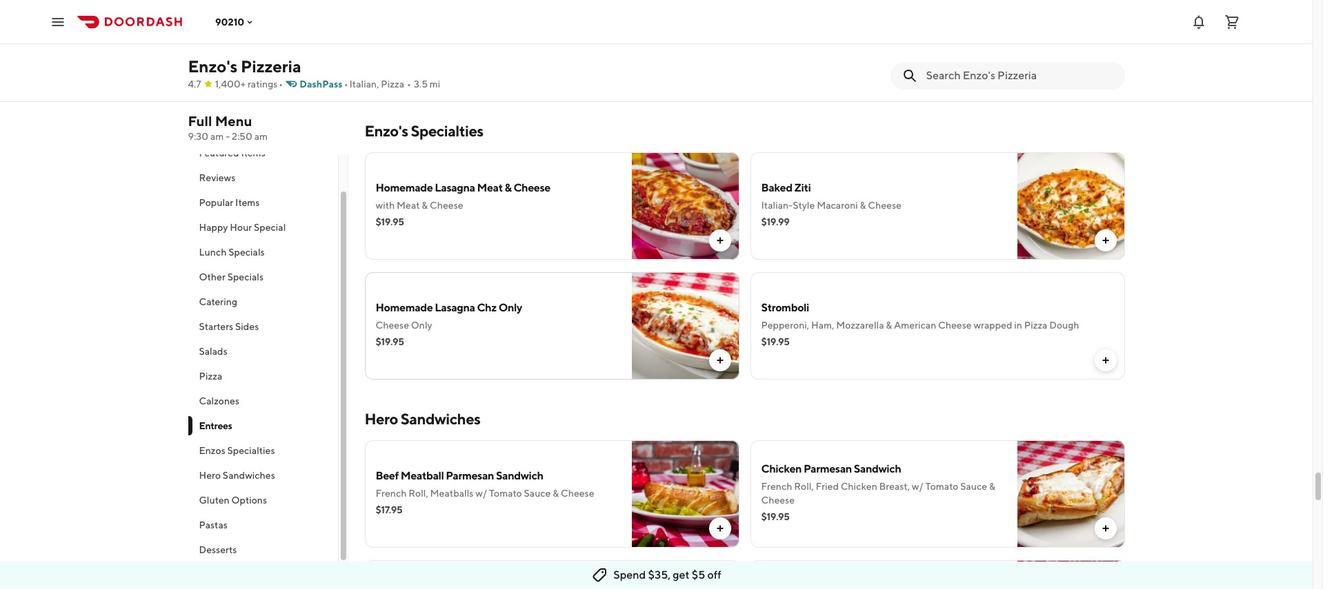 Task type: locate. For each thing, give the bounding box(es) containing it.
0 vertical spatial chicken
[[761, 463, 802, 476]]

1 horizontal spatial french
[[761, 482, 792, 493]]

1 horizontal spatial bread
[[910, 32, 937, 43]]

parmesan
[[804, 463, 852, 476], [446, 470, 494, 483]]

2 salad, from the left
[[815, 32, 842, 43]]

tomato inside beef meatball parmesan sandwich french roll, meatballs w/ tomato sauce & cheese $17.95
[[489, 488, 522, 499]]

sausage parmesan dinner image
[[1017, 0, 1125, 92]]

homemade inside homemade lasagna chz only cheese only $19.95
[[376, 301, 433, 315]]

of
[[479, 32, 488, 43], [865, 32, 874, 43]]

1 horizontal spatial salad,
[[815, 32, 842, 43]]

0 horizontal spatial sandwich
[[496, 470, 543, 483]]

0 horizontal spatial sandwiches
[[223, 470, 275, 482]]

served with salad, side of pasta & bread
[[376, 32, 551, 43], [761, 32, 937, 43]]

homemade lasagna meat & cheese image
[[632, 152, 739, 260]]

0 vertical spatial sandwiches
[[401, 410, 480, 428]]

1 lasagna from the top
[[435, 181, 475, 195]]

1 served from the left
[[376, 32, 407, 43]]

1 horizontal spatial with
[[409, 32, 428, 43]]

items down 2:50
[[241, 148, 265, 159]]

1 vertical spatial lasagna
[[435, 301, 475, 315]]

1 vertical spatial specials
[[227, 272, 264, 283]]

specials down happy hour special
[[229, 247, 265, 258]]

pizza
[[381, 79, 404, 90], [1024, 320, 1048, 331], [199, 371, 222, 382]]

$17.95
[[376, 505, 402, 516]]

w/ right breast,
[[912, 482, 924, 493]]

0 vertical spatial add item to cart image
[[1100, 235, 1111, 246]]

1 horizontal spatial tomato
[[925, 482, 958, 493]]

off
[[707, 569, 721, 582]]

1 vertical spatial pizza
[[1024, 320, 1048, 331]]

0 horizontal spatial only
[[411, 320, 432, 331]]

am right 2:50
[[254, 131, 268, 142]]

items for popular items
[[235, 197, 260, 208]]

calzones
[[199, 396, 239, 407]]

0 horizontal spatial served with salad, side of pasta & bread
[[376, 32, 551, 43]]

specials
[[229, 247, 265, 258], [227, 272, 264, 283]]

hero down enzos
[[199, 470, 221, 482]]

2 of from the left
[[865, 32, 874, 43]]

items inside popular items button
[[235, 197, 260, 208]]

hero sandwiches up meatball
[[365, 410, 480, 428]]

2 horizontal spatial •
[[407, 79, 411, 90]]

lasagna inside homemade lasagna meat & cheese with meat & cheese $19.95
[[435, 181, 475, 195]]

specialties up hero sandwiches button
[[227, 446, 275, 457]]

homemade lasagna meat & cheese with meat & cheese $19.95
[[376, 181, 550, 228]]

1 vertical spatial specialties
[[227, 446, 275, 457]]

ziti
[[794, 181, 811, 195]]

0 horizontal spatial with
[[376, 200, 395, 211]]

add item to cart image for homemade lasagna meat & cheese
[[714, 235, 725, 246]]

homemade
[[376, 181, 433, 195], [376, 301, 433, 315]]

0 vertical spatial hero sandwiches
[[365, 410, 480, 428]]

1 vertical spatial hero
[[199, 470, 221, 482]]

1,400+
[[215, 79, 246, 90]]

1 horizontal spatial served
[[761, 32, 792, 43]]

0 horizontal spatial sauce
[[524, 488, 551, 499]]

0 horizontal spatial salad,
[[430, 32, 456, 43]]

• left italian,
[[344, 79, 348, 90]]

0 horizontal spatial pizza
[[199, 371, 222, 382]]

0 horizontal spatial bread
[[525, 32, 551, 43]]

1 vertical spatial homemade
[[376, 301, 433, 315]]

2 horizontal spatial with
[[794, 32, 813, 43]]

1 horizontal spatial sauce
[[960, 482, 987, 493]]

sandwiches up meatball
[[401, 410, 480, 428]]

am left - at top
[[210, 131, 224, 142]]

lunch specials
[[199, 247, 265, 258]]

parmesan up meatballs
[[446, 470, 494, 483]]

• left 3.5
[[407, 79, 411, 90]]

with
[[409, 32, 428, 43], [794, 32, 813, 43], [376, 200, 395, 211]]

french up the "$17.95"
[[376, 488, 407, 499]]

1 horizontal spatial sandwiches
[[401, 410, 480, 428]]

enzo's up 1,400+
[[188, 57, 238, 76]]

1 horizontal spatial of
[[865, 32, 874, 43]]

baked
[[761, 181, 792, 195]]

side
[[458, 32, 478, 43], [844, 32, 863, 43]]

0 vertical spatial meat
[[477, 181, 503, 195]]

chicken parmesan sandwich image
[[1017, 441, 1125, 548]]

2 vertical spatial pizza
[[199, 371, 222, 382]]

1 homemade from the top
[[376, 181, 433, 195]]

& inside chicken parmesan sandwich french roll, fried chicken breast, w/ tomato sauce & cheese $19.95
[[989, 482, 995, 493]]

pizza left 3.5
[[381, 79, 404, 90]]

pepperoni,
[[761, 320, 809, 331]]

lasagna
[[435, 181, 475, 195], [435, 301, 475, 315]]

1 horizontal spatial chicken
[[841, 482, 877, 493]]

1 vertical spatial items
[[235, 197, 260, 208]]

roll, left fried
[[794, 482, 814, 493]]

reviews button
[[188, 166, 338, 190]]

french inside chicken parmesan sandwich french roll, fried chicken breast, w/ tomato sauce & cheese $19.95
[[761, 482, 792, 493]]

2 bread from the left
[[910, 32, 937, 43]]

enzo's down "italian, pizza • 3.5 mi"
[[365, 122, 408, 140]]

starters sides button
[[188, 315, 338, 339]]

meatballs
[[430, 488, 474, 499]]

2 lasagna from the top
[[435, 301, 475, 315]]

lasagna inside homemade lasagna chz only cheese only $19.95
[[435, 301, 475, 315]]

1 horizontal spatial enzo's
[[365, 122, 408, 140]]

salad,
[[430, 32, 456, 43], [815, 32, 842, 43]]

hour
[[230, 222, 252, 233]]

3 • from the left
[[407, 79, 411, 90]]

pasta
[[490, 32, 515, 43], [876, 32, 900, 43]]

1 horizontal spatial parmesan
[[804, 463, 852, 476]]

specialties
[[411, 122, 483, 140], [227, 446, 275, 457]]

• for italian, pizza • 3.5 mi
[[407, 79, 411, 90]]

0 vertical spatial items
[[241, 148, 265, 159]]

featured items
[[199, 148, 265, 159]]

w/ right meatballs
[[475, 488, 487, 499]]

1 horizontal spatial roll,
[[794, 482, 814, 493]]

enzos
[[199, 446, 225, 457]]

stromboli
[[761, 301, 809, 315]]

1 horizontal spatial served with salad, side of pasta & bread
[[761, 32, 937, 43]]

1 vertical spatial add item to cart image
[[1100, 524, 1111, 535]]

homemade lasagna chz only image
[[632, 272, 739, 380]]

1 vertical spatial sandwiches
[[223, 470, 275, 482]]

sauce inside chicken parmesan sandwich french roll, fried chicken breast, w/ tomato sauce & cheese $19.95
[[960, 482, 987, 493]]

items inside featured items button
[[241, 148, 265, 159]]

add item to cart image
[[1100, 235, 1111, 246], [1100, 524, 1111, 535]]

pizza inside the stromboli pepperoni, ham, mozzarella & american cheese wrapped in pizza dough $19.95
[[1024, 320, 1048, 331]]

1 add item to cart image from the top
[[1100, 235, 1111, 246]]

starters
[[199, 321, 233, 333]]

2 • from the left
[[344, 79, 348, 90]]

only
[[498, 301, 522, 315], [411, 320, 432, 331]]

1 horizontal spatial only
[[498, 301, 522, 315]]

1 bread from the left
[[525, 32, 551, 43]]

0 vertical spatial lasagna
[[435, 181, 475, 195]]

w/ inside beef meatball parmesan sandwich french roll, meatballs w/ tomato sauce & cheese $17.95
[[475, 488, 487, 499]]

featured
[[199, 148, 239, 159]]

1 side from the left
[[458, 32, 478, 43]]

1 horizontal spatial specialties
[[411, 122, 483, 140]]

1 horizontal spatial •
[[344, 79, 348, 90]]

hero inside button
[[199, 470, 221, 482]]

lunch specials button
[[188, 240, 338, 265]]

2 pasta from the left
[[876, 32, 900, 43]]

1 am from the left
[[210, 131, 224, 142]]

macaroni
[[817, 200, 858, 211]]

0 horizontal spatial am
[[210, 131, 224, 142]]

specialties inside button
[[227, 446, 275, 457]]

0 horizontal spatial enzo's
[[188, 57, 238, 76]]

1 horizontal spatial pasta
[[876, 32, 900, 43]]

homemade lasagna chz only cheese only $19.95
[[376, 301, 522, 348]]

1 horizontal spatial hero
[[365, 410, 398, 428]]

0 vertical spatial specialties
[[411, 122, 483, 140]]

0 horizontal spatial •
[[279, 79, 283, 90]]

$19.95 inside chicken parmesan sandwich french roll, fried chicken breast, w/ tomato sauce & cheese $19.95
[[761, 512, 790, 523]]

cheese inside chicken parmesan sandwich french roll, fried chicken breast, w/ tomato sauce & cheese $19.95
[[761, 495, 795, 506]]

pizza button
[[188, 364, 338, 389]]

0 vertical spatial pizza
[[381, 79, 404, 90]]

0 horizontal spatial of
[[479, 32, 488, 43]]

0 horizontal spatial w/
[[475, 488, 487, 499]]

homemade inside homemade lasagna meat & cheese with meat & cheese $19.95
[[376, 181, 433, 195]]

dashpass
[[300, 79, 343, 90]]

lunch
[[199, 247, 227, 258]]

1 horizontal spatial am
[[254, 131, 268, 142]]

popular
[[199, 197, 233, 208]]

stromboli pepperoni, ham, mozzarella & american cheese wrapped in pizza dough $19.95
[[761, 301, 1079, 348]]

1 pasta from the left
[[490, 32, 515, 43]]

spend
[[613, 569, 646, 582]]

0 horizontal spatial tomato
[[489, 488, 522, 499]]

0 horizontal spatial hero
[[199, 470, 221, 482]]

hero up beef
[[365, 410, 398, 428]]

• right ratings
[[279, 79, 283, 90]]

0 horizontal spatial chicken
[[761, 463, 802, 476]]

0 horizontal spatial served
[[376, 32, 407, 43]]

sandwich inside beef meatball parmesan sandwich french roll, meatballs w/ tomato sauce & cheese $17.95
[[496, 470, 543, 483]]

cheese inside homemade lasagna chz only cheese only $19.95
[[376, 320, 409, 331]]

0 vertical spatial homemade
[[376, 181, 433, 195]]

specialties down mi
[[411, 122, 483, 140]]

lasagna down the enzo's specialties
[[435, 181, 475, 195]]

0 horizontal spatial roll,
[[409, 488, 428, 499]]

$19.95 inside the stromboli pepperoni, ham, mozzarella & american cheese wrapped in pizza dough $19.95
[[761, 337, 790, 348]]

4.7
[[188, 79, 201, 90]]

2 horizontal spatial pizza
[[1024, 320, 1048, 331]]

add item to cart image
[[714, 235, 725, 246], [714, 355, 725, 366], [1100, 355, 1111, 366], [714, 524, 725, 535]]

0 horizontal spatial side
[[458, 32, 478, 43]]

pizza inside pizza button
[[199, 371, 222, 382]]

lasagna for meat
[[435, 181, 475, 195]]

cheese
[[514, 181, 550, 195], [430, 200, 463, 211], [868, 200, 902, 211], [376, 320, 409, 331], [938, 320, 972, 331], [561, 488, 594, 499], [761, 495, 795, 506]]

2 am from the left
[[254, 131, 268, 142]]

meat
[[477, 181, 503, 195], [397, 200, 420, 211]]

1 horizontal spatial meat
[[477, 181, 503, 195]]

0 horizontal spatial parmesan
[[446, 470, 494, 483]]

1 horizontal spatial sandwich
[[854, 463, 901, 476]]

pizza right in
[[1024, 320, 1048, 331]]

1 vertical spatial enzo's
[[365, 122, 408, 140]]

1 • from the left
[[279, 79, 283, 90]]

1 vertical spatial meat
[[397, 200, 420, 211]]

specials for other specials
[[227, 272, 264, 283]]

0 vertical spatial specials
[[229, 247, 265, 258]]

italian,
[[349, 79, 379, 90]]

french
[[761, 482, 792, 493], [376, 488, 407, 499]]

tomato right breast,
[[925, 482, 958, 493]]

pizza down 'salads' on the bottom left of the page
[[199, 371, 222, 382]]

& inside the stromboli pepperoni, ham, mozzarella & american cheese wrapped in pizza dough $19.95
[[886, 320, 892, 331]]

1 vertical spatial hero sandwiches
[[199, 470, 275, 482]]

2 add item to cart image from the top
[[1100, 524, 1111, 535]]

hero sandwiches button
[[188, 464, 338, 488]]

0 horizontal spatial french
[[376, 488, 407, 499]]

1 horizontal spatial side
[[844, 32, 863, 43]]

enzo's pizzeria
[[188, 57, 301, 76]]

2 homemade from the top
[[376, 301, 433, 315]]

chicken
[[761, 463, 802, 476], [841, 482, 877, 493]]

0 vertical spatial enzo's
[[188, 57, 238, 76]]

0 vertical spatial hero
[[365, 410, 398, 428]]

reviews
[[199, 172, 235, 183]]

0 horizontal spatial hero sandwiches
[[199, 470, 275, 482]]

tomato right meatballs
[[489, 488, 522, 499]]

1 horizontal spatial w/
[[912, 482, 924, 493]]

spend $35, get $5 off
[[613, 569, 721, 582]]

sandwiches up options
[[223, 470, 275, 482]]

1 horizontal spatial pizza
[[381, 79, 404, 90]]

0 horizontal spatial specialties
[[227, 446, 275, 457]]

items up happy hour special
[[235, 197, 260, 208]]

parmesan up fried
[[804, 463, 852, 476]]

1 of from the left
[[479, 32, 488, 43]]

•
[[279, 79, 283, 90], [344, 79, 348, 90], [407, 79, 411, 90]]

w/ inside chicken parmesan sandwich french roll, fried chicken breast, w/ tomato sauce & cheese $19.95
[[912, 482, 924, 493]]

-
[[226, 131, 230, 142]]

italian-
[[761, 200, 793, 211]]

french inside beef meatball parmesan sandwich french roll, meatballs w/ tomato sauce & cheese $17.95
[[376, 488, 407, 499]]

am
[[210, 131, 224, 142], [254, 131, 268, 142]]

french left fried
[[761, 482, 792, 493]]

parmesan inside chicken parmesan sandwich french roll, fried chicken breast, w/ tomato sauce & cheese $19.95
[[804, 463, 852, 476]]

hero sandwiches inside button
[[199, 470, 275, 482]]

hero sandwiches down enzos specialties
[[199, 470, 275, 482]]

lasagna left chz
[[435, 301, 475, 315]]

roll, inside chicken parmesan sandwich french roll, fried chicken breast, w/ tomato sauce & cheese $19.95
[[794, 482, 814, 493]]

hero
[[365, 410, 398, 428], [199, 470, 221, 482]]

0 horizontal spatial pasta
[[490, 32, 515, 43]]

0 items, open order cart image
[[1224, 13, 1240, 30]]

specials down lunch specials
[[227, 272, 264, 283]]

roll, down meatball
[[409, 488, 428, 499]]

$19.95
[[376, 217, 404, 228], [376, 337, 404, 348], [761, 337, 790, 348], [761, 512, 790, 523]]

served
[[376, 32, 407, 43], [761, 32, 792, 43]]



Task type: vqa. For each thing, say whether or not it's contained in the screenshot.
2/27/22
no



Task type: describe. For each thing, give the bounding box(es) containing it.
parmesan inside beef meatball parmesan sandwich french roll, meatballs w/ tomato sauce & cheese $17.95
[[446, 470, 494, 483]]

cheese inside the stromboli pepperoni, ham, mozzarella & american cheese wrapped in pizza dough $19.95
[[938, 320, 972, 331]]

beef meatball parmesan sandwich french roll, meatballs w/ tomato sauce & cheese $17.95
[[376, 470, 594, 516]]

popular items
[[199, 197, 260, 208]]

starters sides
[[199, 321, 259, 333]]

ham,
[[811, 320, 834, 331]]

gluten options
[[199, 495, 267, 506]]

tomato inside chicken parmesan sandwich french roll, fried chicken breast, w/ tomato sauce & cheese $19.95
[[925, 482, 958, 493]]

full menu 9:30 am - 2:50 am
[[188, 113, 268, 142]]

baked ziti italian-style macaroni & cheese $19.99
[[761, 181, 902, 228]]

• for 1,400+ ratings •
[[279, 79, 283, 90]]

mozzarella
[[836, 320, 884, 331]]

eggplant parmesan sandwich image
[[1017, 561, 1125, 590]]

salads
[[199, 346, 227, 357]]

other
[[199, 272, 225, 283]]

chz
[[477, 301, 497, 315]]

special
[[254, 222, 286, 233]]

9:30
[[188, 131, 208, 142]]

notification bell image
[[1191, 13, 1207, 30]]

90210 button
[[215, 16, 255, 27]]

cheese inside beef meatball parmesan sandwich french roll, meatballs w/ tomato sauce & cheese $17.95
[[561, 488, 594, 499]]

specials for lunch specials
[[229, 247, 265, 258]]

1 vertical spatial chicken
[[841, 482, 877, 493]]

2 served with salad, side of pasta & bread from the left
[[761, 32, 937, 43]]

beef
[[376, 470, 399, 483]]

& inside baked ziti italian-style macaroni & cheese $19.99
[[860, 200, 866, 211]]

enzos specialties button
[[188, 439, 338, 464]]

1 served with salad, side of pasta & bread from the left
[[376, 32, 551, 43]]

add item to cart image for homemade lasagna chz only
[[714, 355, 725, 366]]

other specials
[[199, 272, 264, 283]]

2:50
[[232, 131, 252, 142]]

$19.99
[[761, 217, 789, 228]]

1 vertical spatial only
[[411, 320, 432, 331]]

enzo's for enzo's pizzeria
[[188, 57, 238, 76]]

$19.95 inside homemade lasagna chz only cheese only $19.95
[[376, 337, 404, 348]]

sauce inside beef meatball parmesan sandwich french roll, meatballs w/ tomato sauce & cheese $17.95
[[524, 488, 551, 499]]

open menu image
[[50, 13, 66, 30]]

fried
[[816, 482, 839, 493]]

enzos specialties
[[199, 446, 275, 457]]

3.5
[[414, 79, 428, 90]]

roll, inside beef meatball parmesan sandwich french roll, meatballs w/ tomato sauce & cheese $17.95
[[409, 488, 428, 499]]

items for featured items
[[241, 148, 265, 159]]

catering
[[199, 297, 237, 308]]

pastas
[[199, 520, 228, 531]]

other specials button
[[188, 265, 338, 290]]

entrees
[[199, 421, 232, 432]]

specialties for enzos specialties
[[227, 446, 275, 457]]

dashpass •
[[300, 79, 348, 90]]

cheese inside baked ziti italian-style macaroni & cheese $19.99
[[868, 200, 902, 211]]

0 horizontal spatial meat
[[397, 200, 420, 211]]

$35,
[[648, 569, 671, 582]]

1,400+ ratings •
[[215, 79, 283, 90]]

enzo's specialties
[[365, 122, 483, 140]]

chicken parmesan sandwich french roll, fried chicken breast, w/ tomato sauce & cheese $19.95
[[761, 463, 995, 523]]

ratings
[[248, 79, 278, 90]]

desserts button
[[188, 538, 338, 563]]

pastas button
[[188, 513, 338, 538]]

mi
[[430, 79, 440, 90]]

& inside beef meatball parmesan sandwich french roll, meatballs w/ tomato sauce & cheese $17.95
[[553, 488, 559, 499]]

popular items button
[[188, 190, 338, 215]]

lasagna for chz
[[435, 301, 475, 315]]

sandwiches inside button
[[223, 470, 275, 482]]

wrapped
[[974, 320, 1012, 331]]

featured items button
[[188, 141, 338, 166]]

options
[[231, 495, 267, 506]]

sandwich inside chicken parmesan sandwich french roll, fried chicken breast, w/ tomato sauce & cheese $19.95
[[854, 463, 901, 476]]

90210
[[215, 16, 244, 27]]

Item Search search field
[[926, 68, 1114, 83]]

happy hour special button
[[188, 215, 338, 240]]

pizzeria
[[241, 57, 301, 76]]

menu
[[215, 113, 252, 129]]

happy hour special
[[199, 222, 286, 233]]

2 side from the left
[[844, 32, 863, 43]]

calzones button
[[188, 389, 338, 414]]

catering button
[[188, 290, 338, 315]]

sides
[[235, 321, 259, 333]]

desserts
[[199, 545, 237, 556]]

italian, pizza • 3.5 mi
[[349, 79, 440, 90]]

0 vertical spatial only
[[498, 301, 522, 315]]

style
[[793, 200, 815, 211]]

enzo's for enzo's specialties
[[365, 122, 408, 140]]

with inside homemade lasagna meat & cheese with meat & cheese $19.95
[[376, 200, 395, 211]]

homemade for homemade lasagna meat & cheese
[[376, 181, 433, 195]]

dough
[[1049, 320, 1079, 331]]

1 horizontal spatial hero sandwiches
[[365, 410, 480, 428]]

american
[[894, 320, 936, 331]]

gluten options button
[[188, 488, 338, 513]]

$19.95 inside homemade lasagna meat & cheese with meat & cheese $19.95
[[376, 217, 404, 228]]

breast,
[[879, 482, 910, 493]]

baked ziti image
[[1017, 152, 1125, 260]]

get
[[673, 569, 690, 582]]

full
[[188, 113, 212, 129]]

gluten
[[199, 495, 229, 506]]

1 salad, from the left
[[430, 32, 456, 43]]

specialties for enzo's specialties
[[411, 122, 483, 140]]

add item to cart image for beef meatball parmesan sandwich
[[714, 524, 725, 535]]

homemade for homemade lasagna chz only
[[376, 301, 433, 315]]

add item to cart image for hero sandwiches
[[1100, 524, 1111, 535]]

beef meatball parmesan sandwich image
[[632, 441, 739, 548]]

happy
[[199, 222, 228, 233]]

meatball
[[401, 470, 444, 483]]

2 served from the left
[[761, 32, 792, 43]]

meatball parmesan dinner image
[[632, 0, 739, 92]]

in
[[1014, 320, 1022, 331]]

salads button
[[188, 339, 338, 364]]

add item to cart image for enzo's specialties
[[1100, 235, 1111, 246]]

$5
[[692, 569, 705, 582]]



